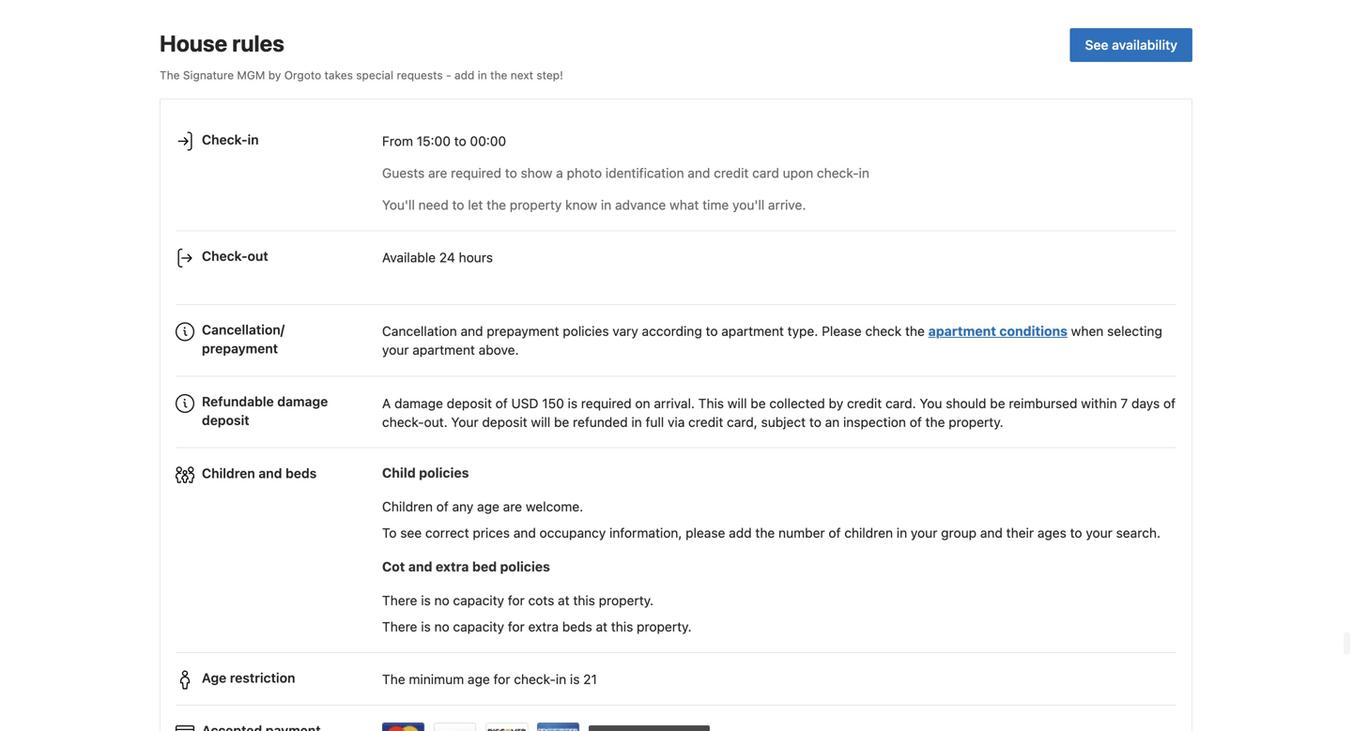 Task type: locate. For each thing, give the bounding box(es) containing it.
1 horizontal spatial policies
[[500, 559, 550, 575]]

no up minimum
[[434, 619, 450, 635]]

welcome.
[[526, 499, 584, 515]]

vary
[[613, 324, 639, 339]]

2 capacity from the top
[[453, 619, 504, 635]]

prepayment up above.
[[487, 324, 559, 339]]

to left the show
[[505, 165, 517, 181]]

1 vertical spatial prepayment
[[202, 341, 278, 357]]

there is no capacity for cots at this property.
[[382, 593, 654, 609]]

from
[[382, 133, 413, 149]]

apartment down cancellation in the left top of the page
[[413, 342, 475, 358]]

cot and extra bed policies
[[382, 559, 550, 575]]

your inside the when selecting your apartment above.
[[382, 342, 409, 358]]

identification
[[606, 165, 684, 181]]

0 horizontal spatial prepayment
[[202, 341, 278, 357]]

check- right upon
[[817, 165, 859, 181]]

1 horizontal spatial damage
[[395, 396, 443, 411]]

and
[[688, 165, 710, 181], [461, 324, 483, 339], [259, 466, 282, 481], [514, 526, 536, 541], [981, 526, 1003, 541], [408, 559, 433, 575]]

1 check- from the top
[[202, 132, 248, 147]]

check-out
[[202, 249, 268, 264]]

and up "what"
[[688, 165, 710, 181]]

to right according
[[706, 324, 718, 339]]

check- down a on the bottom left
[[382, 414, 424, 430]]

age right minimum
[[468, 672, 490, 688]]

0 vertical spatial capacity
[[453, 593, 504, 609]]

and down refundable damage deposit
[[259, 466, 282, 481]]

0 vertical spatial children
[[202, 466, 255, 481]]

no down cot and extra bed policies
[[434, 593, 450, 609]]

child
[[382, 465, 416, 481]]

0 horizontal spatial are
[[428, 165, 448, 181]]

of right days
[[1164, 396, 1176, 411]]

when selecting your apartment above.
[[382, 324, 1163, 358]]

1 vertical spatial check-
[[382, 414, 424, 430]]

extra
[[436, 559, 469, 575], [528, 619, 559, 635]]

credit left card
[[714, 165, 749, 181]]

1 horizontal spatial by
[[829, 396, 844, 411]]

extra down cots
[[528, 619, 559, 635]]

capacity down bed
[[453, 593, 504, 609]]

capacity
[[453, 593, 504, 609], [453, 619, 504, 635]]

out
[[248, 249, 268, 264]]

0 vertical spatial at
[[558, 593, 570, 609]]

policies left vary
[[563, 324, 609, 339]]

deposit down refundable
[[202, 413, 249, 429]]

arrival.
[[654, 396, 695, 411]]

children
[[845, 526, 893, 541]]

2 horizontal spatial check-
[[817, 165, 859, 181]]

1 vertical spatial add
[[729, 526, 752, 541]]

from 15:00 to 00:00
[[382, 133, 506, 149]]

check-
[[817, 165, 859, 181], [382, 414, 424, 430], [514, 672, 556, 688]]

cancellation/
[[202, 322, 285, 338]]

to
[[454, 133, 467, 149], [505, 165, 517, 181], [452, 197, 464, 213], [706, 324, 718, 339], [810, 414, 822, 430], [1070, 526, 1083, 541]]

1 vertical spatial beds
[[562, 619, 592, 635]]

for left cots
[[508, 593, 525, 609]]

by right mgm
[[268, 69, 281, 82]]

1 capacity from the top
[[453, 593, 504, 609]]

damage inside a damage deposit of usd 150 is required on arrival. this will be collected by credit card. you should be reimbursed within 7 days of check-out. your deposit will be refunded in full via credit card, subject to an inspection of the property.
[[395, 396, 443, 411]]

the
[[160, 69, 180, 82], [382, 672, 405, 688]]

search.
[[1117, 526, 1161, 541]]

children down refundable damage deposit
[[202, 466, 255, 481]]

of left usd
[[496, 396, 508, 411]]

takes
[[325, 69, 353, 82]]

children up see
[[382, 499, 433, 515]]

1 horizontal spatial required
[[581, 396, 632, 411]]

required inside a damage deposit of usd 150 is required on arrival. this will be collected by credit card. you should be reimbursed within 7 days of check-out. your deposit will be refunded in full via credit card, subject to an inspection of the property.
[[581, 396, 632, 411]]

the minimum age for check-in is 21
[[382, 672, 597, 688]]

1 horizontal spatial children
[[382, 499, 433, 515]]

in left 21
[[556, 672, 567, 688]]

children and beds
[[202, 466, 317, 481]]

0 vertical spatial will
[[728, 396, 747, 411]]

required up "refunded"
[[581, 396, 632, 411]]

beds
[[286, 466, 317, 481], [562, 619, 592, 635]]

1 horizontal spatial the
[[382, 672, 405, 688]]

arrive.
[[768, 197, 806, 213]]

0 vertical spatial by
[[268, 69, 281, 82]]

be down 150
[[554, 414, 570, 430]]

let
[[468, 197, 483, 213]]

policies up any
[[419, 465, 469, 481]]

in down mgm
[[248, 132, 259, 147]]

1 vertical spatial capacity
[[453, 619, 504, 635]]

guests are required to show a photo identification and credit card upon check-in
[[382, 165, 870, 181]]

1 no from the top
[[434, 593, 450, 609]]

mastercard image
[[382, 723, 425, 732]]

2 horizontal spatial apartment
[[929, 324, 997, 339]]

1 horizontal spatial check-
[[514, 672, 556, 688]]

are down 15:00
[[428, 165, 448, 181]]

0 horizontal spatial apartment
[[413, 342, 475, 358]]

0 vertical spatial prepayment
[[487, 324, 559, 339]]

deposit
[[447, 396, 492, 411], [202, 413, 249, 429], [482, 414, 528, 430]]

2 horizontal spatial your
[[1086, 526, 1113, 541]]

photo
[[567, 165, 602, 181]]

for for extra
[[508, 619, 525, 635]]

1 vertical spatial extra
[[528, 619, 559, 635]]

property
[[510, 197, 562, 213]]

check- down the "there is no capacity for extra beds at this property."
[[514, 672, 556, 688]]

be
[[751, 396, 766, 411], [990, 396, 1006, 411], [554, 414, 570, 430]]

damage
[[277, 394, 328, 410], [395, 396, 443, 411]]

extra left bed
[[436, 559, 469, 575]]

1 vertical spatial property.
[[599, 593, 654, 609]]

please
[[686, 526, 726, 541]]

their
[[1007, 526, 1034, 541]]

at
[[558, 593, 570, 609], [596, 619, 608, 635]]

capacity down there is no capacity for cots at this property.
[[453, 619, 504, 635]]

2 horizontal spatial be
[[990, 396, 1006, 411]]

age
[[477, 499, 500, 515], [468, 672, 490, 688]]

cots
[[528, 593, 555, 609]]

the left minimum
[[382, 672, 405, 688]]

1 vertical spatial for
[[508, 619, 525, 635]]

1 vertical spatial by
[[829, 396, 844, 411]]

for down there is no capacity for cots at this property.
[[508, 619, 525, 635]]

0 vertical spatial property.
[[949, 414, 1004, 430]]

next
[[511, 69, 534, 82]]

american express image
[[537, 723, 580, 732]]

00:00
[[470, 133, 506, 149]]

in
[[478, 69, 487, 82], [248, 132, 259, 147], [859, 165, 870, 181], [601, 197, 612, 213], [632, 414, 642, 430], [897, 526, 908, 541], [556, 672, 567, 688]]

please
[[822, 324, 862, 339]]

type.
[[788, 324, 818, 339]]

apartment conditions link
[[929, 324, 1068, 339]]

apartment left conditions
[[929, 324, 997, 339]]

0 horizontal spatial the
[[160, 69, 180, 82]]

age right any
[[477, 499, 500, 515]]

1 vertical spatial required
[[581, 396, 632, 411]]

2 there from the top
[[382, 619, 417, 635]]

damage up out.
[[395, 396, 443, 411]]

is right 150
[[568, 396, 578, 411]]

add right please
[[729, 526, 752, 541]]

0 vertical spatial the
[[160, 69, 180, 82]]

add right -
[[455, 69, 475, 82]]

check- for in
[[202, 132, 248, 147]]

1 there from the top
[[382, 593, 417, 609]]

your left the group
[[911, 526, 938, 541]]

required
[[451, 165, 502, 181], [581, 396, 632, 411]]

to left an
[[810, 414, 822, 430]]

0 vertical spatial beds
[[286, 466, 317, 481]]

1 horizontal spatial extra
[[528, 619, 559, 635]]

card,
[[727, 414, 758, 430]]

0 horizontal spatial beds
[[286, 466, 317, 481]]

at right cots
[[558, 593, 570, 609]]

deposit down usd
[[482, 414, 528, 430]]

beds down refundable damage deposit
[[286, 466, 317, 481]]

the for the signature mgm by orgoto takes special requests - add in the next step!
[[160, 69, 180, 82]]

for
[[508, 593, 525, 609], [508, 619, 525, 635], [494, 672, 510, 688]]

the inside a damage deposit of usd 150 is required on arrival. this will be collected by credit card. you should be reimbursed within 7 days of check-out. your deposit will be refunded in full via credit card, subject to an inspection of the property.
[[926, 414, 945, 430]]

upon
[[783, 165, 814, 181]]

your down cancellation in the left top of the page
[[382, 342, 409, 358]]

be right should
[[990, 396, 1006, 411]]

by inside a damage deposit of usd 150 is required on arrival. this will be collected by credit card. you should be reimbursed within 7 days of check-out. your deposit will be refunded in full via credit card, subject to an inspection of the property.
[[829, 396, 844, 411]]

0 vertical spatial for
[[508, 593, 525, 609]]

the left next
[[490, 69, 508, 82]]

0 vertical spatial check-
[[202, 132, 248, 147]]

0 horizontal spatial required
[[451, 165, 502, 181]]

2 check- from the top
[[202, 249, 248, 264]]

policies
[[563, 324, 609, 339], [419, 465, 469, 481], [500, 559, 550, 575]]

0 horizontal spatial extra
[[436, 559, 469, 575]]

by
[[268, 69, 281, 82], [829, 396, 844, 411]]

for up discover "icon"
[[494, 672, 510, 688]]

0 vertical spatial required
[[451, 165, 502, 181]]

are up prices
[[503, 499, 522, 515]]

1 vertical spatial check-
[[202, 249, 248, 264]]

what
[[670, 197, 699, 213]]

0 horizontal spatial children
[[202, 466, 255, 481]]

your
[[382, 342, 409, 358], [911, 526, 938, 541], [1086, 526, 1113, 541]]

via
[[668, 414, 685, 430]]

of left any
[[437, 499, 449, 515]]

be up card,
[[751, 396, 766, 411]]

0 vertical spatial extra
[[436, 559, 469, 575]]

damage inside refundable damage deposit
[[277, 394, 328, 410]]

beds up 21
[[562, 619, 592, 635]]

group
[[941, 526, 977, 541]]

there
[[382, 593, 417, 609], [382, 619, 417, 635]]

credit down this
[[689, 414, 724, 430]]

2 vertical spatial check-
[[514, 672, 556, 688]]

1 vertical spatial no
[[434, 619, 450, 635]]

in right know
[[601, 197, 612, 213]]

no for there is no capacity for cots at this property.
[[434, 593, 450, 609]]

1 vertical spatial policies
[[419, 465, 469, 481]]

deposit up your
[[447, 396, 492, 411]]

0 horizontal spatial check-
[[382, 414, 424, 430]]

1 horizontal spatial will
[[728, 396, 747, 411]]

no for there is no capacity for extra beds at this property.
[[434, 619, 450, 635]]

credit
[[714, 165, 749, 181], [847, 396, 882, 411], [689, 414, 724, 430]]

the
[[490, 69, 508, 82], [487, 197, 506, 213], [906, 324, 925, 339], [926, 414, 945, 430], [756, 526, 775, 541]]

0 vertical spatial credit
[[714, 165, 749, 181]]

available 24 hours
[[382, 250, 493, 266]]

1 horizontal spatial be
[[751, 396, 766, 411]]

required up "let"
[[451, 165, 502, 181]]

house
[[160, 30, 227, 57]]

0 horizontal spatial policies
[[419, 465, 469, 481]]

in left full
[[632, 414, 642, 430]]

show
[[521, 165, 553, 181]]

to inside a damage deposit of usd 150 is required on arrival. this will be collected by credit card. you should be reimbursed within 7 days of check-out. your deposit will be refunded in full via credit card, subject to an inspection of the property.
[[810, 414, 822, 430]]

child policies
[[382, 465, 469, 481]]

guests
[[382, 165, 425, 181]]

policies up there is no capacity for cots at this property.
[[500, 559, 550, 575]]

1 vertical spatial this
[[611, 619, 633, 635]]

in right "children"
[[897, 526, 908, 541]]

no
[[434, 593, 450, 609], [434, 619, 450, 635]]

prepayment
[[487, 324, 559, 339], [202, 341, 278, 357]]

is
[[568, 396, 578, 411], [421, 593, 431, 609], [421, 619, 431, 635], [570, 672, 580, 688]]

apartment left type.
[[722, 324, 784, 339]]

1 vertical spatial at
[[596, 619, 608, 635]]

will up card,
[[728, 396, 747, 411]]

2 no from the top
[[434, 619, 450, 635]]

1 vertical spatial children
[[382, 499, 433, 515]]

subject
[[761, 414, 806, 430]]

property. inside a damage deposit of usd 150 is required on arrival. this will be collected by credit card. you should be reimbursed within 7 days of check-out. your deposit will be refunded in full via credit card, subject to an inspection of the property.
[[949, 414, 1004, 430]]

7
[[1121, 396, 1128, 411]]

check- down signature
[[202, 132, 248, 147]]

step!
[[537, 69, 563, 82]]

deposit inside refundable damage deposit
[[202, 413, 249, 429]]

check- up cancellation/
[[202, 249, 248, 264]]

prices
[[473, 526, 510, 541]]

accepted payment methods and conditions element
[[176, 714, 1177, 732]]

0 vertical spatial check-
[[817, 165, 859, 181]]

0 vertical spatial no
[[434, 593, 450, 609]]

should
[[946, 396, 987, 411]]

1 vertical spatial will
[[531, 414, 551, 430]]

1 horizontal spatial apartment
[[722, 324, 784, 339]]

prepayment down cancellation/
[[202, 341, 278, 357]]

the down you
[[926, 414, 945, 430]]

0 horizontal spatial damage
[[277, 394, 328, 410]]

cancellation and prepayment policies vary according to apartment type. please check the apartment conditions
[[382, 324, 1068, 339]]

credit up inspection
[[847, 396, 882, 411]]

your left search.
[[1086, 526, 1113, 541]]

0 horizontal spatial your
[[382, 342, 409, 358]]

0 horizontal spatial add
[[455, 69, 475, 82]]

the left signature
[[160, 69, 180, 82]]

1 vertical spatial are
[[503, 499, 522, 515]]

damage right refundable
[[277, 394, 328, 410]]

2 horizontal spatial policies
[[563, 324, 609, 339]]

1 vertical spatial there
[[382, 619, 417, 635]]

check- inside a damage deposit of usd 150 is required on arrival. this will be collected by credit card. you should be reimbursed within 7 days of check-out. your deposit will be refunded in full via credit card, subject to an inspection of the property.
[[382, 414, 424, 430]]

capacity for extra
[[453, 619, 504, 635]]

by up an
[[829, 396, 844, 411]]

0 vertical spatial policies
[[563, 324, 609, 339]]

1 vertical spatial the
[[382, 672, 405, 688]]

0 horizontal spatial this
[[573, 593, 595, 609]]

0 vertical spatial there
[[382, 593, 417, 609]]

will down 150
[[531, 414, 551, 430]]

at up 21
[[596, 619, 608, 635]]



Task type: describe. For each thing, give the bounding box(es) containing it.
in right -
[[478, 69, 487, 82]]

1 horizontal spatial at
[[596, 619, 608, 635]]

children for children and beds
[[202, 466, 255, 481]]

cot
[[382, 559, 405, 575]]

a damage deposit of usd 150 is required on arrival. this will be collected by credit card. you should be reimbursed within 7 days of check-out. your deposit will be refunded in full via credit card, subject to an inspection of the property.
[[382, 396, 1176, 430]]

the left number
[[756, 526, 775, 541]]

inspection
[[844, 414, 906, 430]]

2 vertical spatial credit
[[689, 414, 724, 430]]

0 vertical spatial this
[[573, 593, 595, 609]]

1 horizontal spatial add
[[729, 526, 752, 541]]

information,
[[610, 526, 682, 541]]

the right check
[[906, 324, 925, 339]]

on
[[635, 396, 651, 411]]

rules
[[232, 30, 284, 57]]

requests
[[397, 69, 443, 82]]

check
[[866, 324, 902, 339]]

number
[[779, 526, 825, 541]]

above.
[[479, 342, 519, 358]]

see
[[400, 526, 422, 541]]

minimum
[[409, 672, 464, 688]]

you
[[920, 396, 943, 411]]

24
[[439, 250, 455, 266]]

is up minimum
[[421, 619, 431, 635]]

capacity for cots
[[453, 593, 504, 609]]

0 vertical spatial age
[[477, 499, 500, 515]]

1 horizontal spatial your
[[911, 526, 938, 541]]

visa image
[[434, 723, 477, 732]]

1 horizontal spatial are
[[503, 499, 522, 515]]

1 horizontal spatial beds
[[562, 619, 592, 635]]

to right 15:00
[[454, 133, 467, 149]]

the for the minimum age for check-in is 21
[[382, 672, 405, 688]]

card.
[[886, 396, 916, 411]]

check- for out
[[202, 249, 248, 264]]

2 vertical spatial property.
[[637, 619, 692, 635]]

damage for refundable
[[277, 394, 328, 410]]

you'll
[[382, 197, 415, 213]]

advance
[[615, 197, 666, 213]]

the signature mgm by orgoto takes special requests - add in the next step!
[[160, 69, 563, 82]]

reimbursed
[[1009, 396, 1078, 411]]

refundable
[[202, 394, 274, 410]]

when
[[1071, 324, 1104, 339]]

1 vertical spatial age
[[468, 672, 490, 688]]

days
[[1132, 396, 1160, 411]]

0 horizontal spatial be
[[554, 414, 570, 430]]

discover image
[[486, 723, 529, 732]]

1 vertical spatial credit
[[847, 396, 882, 411]]

2 vertical spatial policies
[[500, 559, 550, 575]]

0 horizontal spatial at
[[558, 593, 570, 609]]

conditions
[[1000, 324, 1068, 339]]

to left "let"
[[452, 197, 464, 213]]

and up above.
[[461, 324, 483, 339]]

there is no capacity for extra beds at this property.
[[382, 619, 692, 635]]

in right upon
[[859, 165, 870, 181]]

you'll
[[733, 197, 765, 213]]

know
[[566, 197, 598, 213]]

an
[[825, 414, 840, 430]]

correct
[[425, 526, 469, 541]]

age
[[202, 671, 227, 686]]

children for children of any age are welcome.
[[382, 499, 433, 515]]

1 horizontal spatial this
[[611, 619, 633, 635]]

to see correct prices and occupancy information, please add the number of children in your group and their ages to your search.
[[382, 526, 1161, 541]]

selecting
[[1108, 324, 1163, 339]]

and right cot
[[408, 559, 433, 575]]

prepayment inside cancellation/ prepayment
[[202, 341, 278, 357]]

2 vertical spatial for
[[494, 672, 510, 688]]

see availability button
[[1070, 28, 1193, 62]]

available
[[382, 250, 436, 266]]

full
[[646, 414, 664, 430]]

there for there is no capacity for cots at this property.
[[382, 593, 417, 609]]

see availability
[[1085, 37, 1178, 53]]

according
[[642, 324, 702, 339]]

is left 21
[[570, 672, 580, 688]]

in inside a damage deposit of usd 150 is required on arrival. this will be collected by credit card. you should be reimbursed within 7 days of check-out. your deposit will be refunded in full via credit card, subject to an inspection of the property.
[[632, 414, 642, 430]]

your
[[451, 414, 479, 430]]

out.
[[424, 414, 448, 430]]

cancellation
[[382, 324, 457, 339]]

0 vertical spatial are
[[428, 165, 448, 181]]

the right "let"
[[487, 197, 506, 213]]

cancellation/ prepayment
[[202, 322, 285, 357]]

you'll need to let the property know in advance what time you'll arrive.
[[382, 197, 806, 213]]

a
[[382, 396, 391, 411]]

within
[[1081, 396, 1117, 411]]

this
[[699, 396, 724, 411]]

any
[[452, 499, 474, 515]]

and right prices
[[514, 526, 536, 541]]

signature
[[183, 69, 234, 82]]

is inside a damage deposit of usd 150 is required on arrival. this will be collected by credit card. you should be reimbursed within 7 days of check-out. your deposit will be refunded in full via credit card, subject to an inspection of the property.
[[568, 396, 578, 411]]

is down cot and extra bed policies
[[421, 593, 431, 609]]

apartment inside the when selecting your apartment above.
[[413, 342, 475, 358]]

damage for a
[[395, 396, 443, 411]]

need
[[419, 197, 449, 213]]

bed
[[472, 559, 497, 575]]

orgoto
[[284, 69, 321, 82]]

and left their
[[981, 526, 1003, 541]]

deposit for a
[[447, 396, 492, 411]]

there for there is no capacity for extra beds at this property.
[[382, 619, 417, 635]]

to
[[382, 526, 397, 541]]

0 vertical spatial add
[[455, 69, 475, 82]]

of right number
[[829, 526, 841, 541]]

refunded
[[573, 414, 628, 430]]

to right ages
[[1070, 526, 1083, 541]]

150
[[542, 396, 564, 411]]

house rules
[[160, 30, 284, 57]]

0 horizontal spatial will
[[531, 414, 551, 430]]

0 horizontal spatial by
[[268, 69, 281, 82]]

age restriction
[[202, 671, 295, 686]]

mgm
[[237, 69, 265, 82]]

availability
[[1112, 37, 1178, 53]]

refundable damage deposit
[[202, 394, 328, 429]]

time
[[703, 197, 729, 213]]

check-in
[[202, 132, 259, 147]]

15:00
[[417, 133, 451, 149]]

hours
[[459, 250, 493, 266]]

deposit for refundable
[[202, 413, 249, 429]]

1 horizontal spatial prepayment
[[487, 324, 559, 339]]

for for cots
[[508, 593, 525, 609]]

of down card.
[[910, 414, 922, 430]]

see
[[1085, 37, 1109, 53]]

21
[[584, 672, 597, 688]]

-
[[446, 69, 451, 82]]



Task type: vqa. For each thing, say whether or not it's contained in the screenshot.
by in A damage deposit of USD 150 is required on arrival. This will be collected by credit card. You should be reimbursed within 7 days of check-out. Your deposit will be refunded in full via credit card, subject to an inspection of the property.
yes



